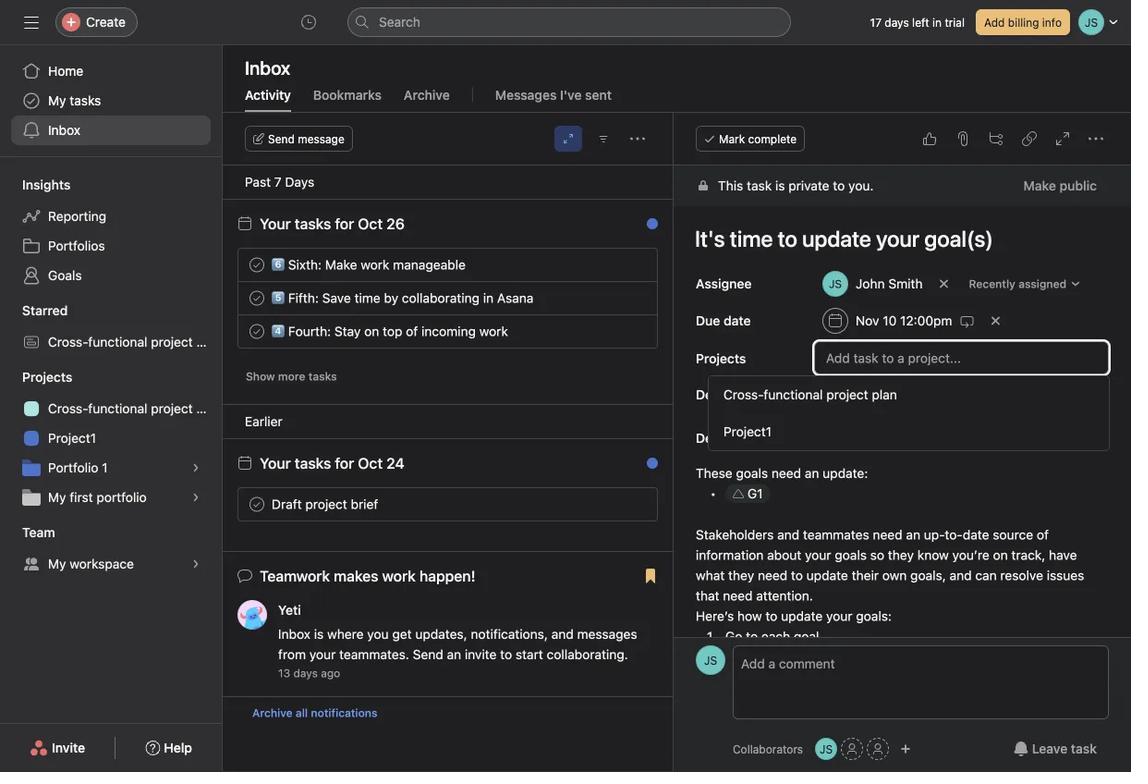 Task type: describe. For each thing, give the bounding box(es) containing it.
home link
[[11, 56, 211, 86]]

and inside yeti inbox is where you get updates, notifications, and messages from your teammates. send an invite to start collaborating. 13 days ago
[[552, 626, 574, 642]]

stakeholders and teammates need an up-to-date source of information about your goals so they know you're on track, have what they need to update their own goals, and can resolve issues that need attention. here's how to update your goals: go to each goal
[[696, 527, 1088, 644]]

1 vertical spatial your
[[827, 608, 853, 624]]

sent
[[585, 87, 612, 103]]

recently
[[969, 277, 1016, 290]]

see details, portfolio 1 image
[[190, 462, 202, 473]]

john
[[856, 276, 885, 291]]

an inside stakeholders and teammates need an up-to-date source of information about your goals so they know you're on track, have what they need to update their own goals, and can resolve issues that need attention. here's how to update your goals: go to each goal
[[906, 527, 921, 542]]

due date
[[696, 313, 751, 328]]

fifth:
[[288, 290, 319, 306]]

projects inside dropdown button
[[22, 369, 72, 385]]

2 completed checkbox from the top
[[246, 320, 268, 343]]

top
[[383, 324, 403, 339]]

cross-functional project plan for cross-functional project plan link inside the starred element
[[48, 334, 222, 349]]

description document
[[676, 463, 1109, 769]]

0 vertical spatial in
[[933, 16, 942, 29]]

0 vertical spatial and
[[778, 527, 800, 542]]

see details, my workspace image
[[190, 558, 202, 570]]

is for private
[[776, 178, 785, 193]]

where
[[327, 626, 364, 642]]

brief
[[351, 496, 378, 512]]

send inside yeti inbox is where you get updates, notifications, and messages from your teammates. send an invite to start collaborating. 13 days ago
[[413, 647, 444, 662]]

17
[[871, 16, 882, 29]]

see details, my first portfolio image
[[190, 492, 202, 503]]

earlier
[[245, 414, 283, 429]]

completed checkbox for your tasks for oct 24
[[246, 493, 268, 515]]

fourth:
[[288, 324, 331, 339]]

attachments: add a file to this task, it's time to update your goal(s) image
[[956, 131, 971, 146]]

Task Name text field
[[683, 217, 1109, 260]]

up-
[[924, 527, 945, 542]]

plan for cross-functional project plan link inside the starred element
[[196, 334, 222, 349]]

0 vertical spatial inbox
[[245, 56, 290, 78]]

send message
[[268, 132, 345, 145]]

activity link
[[245, 87, 291, 112]]

here's
[[696, 608, 734, 624]]

attention.
[[757, 588, 814, 603]]

inbox inside global element
[[48, 123, 80, 138]]

to right go
[[746, 629, 758, 644]]

0 horizontal spatial work
[[361, 257, 390, 272]]

team
[[22, 525, 55, 540]]

0 vertical spatial on
[[364, 324, 379, 339]]

notifications,
[[471, 626, 548, 642]]

my for my tasks
[[48, 93, 66, 108]]

cross- for cross-functional project plan link inside the starred element
[[48, 334, 88, 349]]

archive all notifications
[[252, 706, 378, 719]]

start
[[516, 647, 543, 662]]

0 horizontal spatial goals
[[736, 466, 768, 481]]

2 vertical spatial project
[[305, 496, 347, 512]]

information
[[696, 547, 764, 563]]

to left you.
[[833, 178, 845, 193]]

repeats image
[[960, 313, 975, 328]]

own
[[883, 568, 907, 583]]

add or remove collaborators image
[[901, 743, 912, 754]]

cross-functional project plan for first cross-functional project plan link from the bottom
[[48, 401, 222, 416]]

my first portfolio link
[[11, 483, 211, 512]]

these
[[696, 466, 733, 481]]

work happen!
[[382, 567, 476, 585]]

starred button
[[0, 301, 68, 320]]

source
[[993, 527, 1034, 542]]

insights button
[[0, 176, 71, 194]]

project for first cross-functional project plan link from the bottom
[[151, 401, 193, 416]]

0 horizontal spatial they
[[729, 568, 755, 583]]

tasks inside button
[[309, 370, 337, 383]]

smith
[[889, 276, 923, 291]]

all
[[296, 706, 308, 719]]

1 archive notification image from the top
[[638, 460, 653, 475]]

portfolios link
[[11, 231, 211, 261]]

what
[[696, 568, 725, 583]]

need up so
[[873, 527, 903, 542]]

get
[[392, 626, 412, 642]]

17 days left in trial
[[871, 16, 965, 29]]

task for this
[[747, 178, 772, 193]]

remove assignee image
[[939, 278, 950, 289]]

2 horizontal spatial and
[[950, 568, 972, 583]]

starred
[[22, 303, 68, 318]]

trial
[[945, 16, 965, 29]]

your inside yeti inbox is where you get updates, notifications, and messages from your teammates. send an invite to start collaborating. 13 days ago
[[310, 647, 336, 662]]

more actions for this task image
[[1089, 131, 1104, 146]]

add subtask image
[[989, 131, 1004, 146]]

inbox inside yeti inbox is where you get updates, notifications, and messages from your teammates. send an invite to start collaborating. 13 days ago
[[278, 626, 311, 642]]

invite
[[465, 647, 497, 662]]

4️⃣ fourth: stay on top of incoming work
[[272, 324, 508, 339]]

1 horizontal spatial an
[[805, 466, 820, 481]]

6️⃣
[[272, 257, 285, 272]]

track,
[[1012, 547, 1046, 563]]

1 vertical spatial js button
[[816, 738, 838, 760]]

make inside button
[[1024, 178, 1057, 193]]

messages
[[577, 626, 638, 642]]

main content containing this task is private to you.
[[674, 165, 1132, 772]]

26
[[387, 215, 405, 233]]

resolve
[[1001, 568, 1044, 583]]

i've
[[560, 87, 582, 103]]

recently assigned button
[[961, 271, 1090, 297]]

project1 link
[[11, 423, 211, 453]]

goal
[[794, 629, 820, 644]]

insights
[[22, 177, 71, 192]]

of inside stakeholders and teammates need an up-to-date source of information about your goals so they know you're on track, have what they need to update their own goals, and can resolve issues that need attention. here's how to update your goals: go to each goal
[[1037, 527, 1049, 542]]

how
[[738, 608, 762, 624]]

messages
[[495, 87, 557, 103]]

0 vertical spatial update
[[807, 568, 849, 583]]

0 likes. click to like this task image inside it's time to update your goal(s) dialog
[[923, 131, 938, 146]]

0 horizontal spatial js button
[[696, 645, 726, 675]]

mark
[[719, 132, 745, 145]]

team button
[[0, 523, 55, 542]]

dependencies
[[847, 388, 922, 401]]

your for your tasks for oct 26
[[260, 215, 291, 233]]

my for my first portfolio
[[48, 490, 66, 505]]

1 horizontal spatial days
[[885, 16, 910, 29]]

bookmarks link
[[313, 87, 382, 112]]

0 horizontal spatial in
[[483, 290, 494, 306]]

project for cross-functional project plan link inside the starred element
[[151, 334, 193, 349]]

24
[[387, 454, 405, 472]]

0 horizontal spatial make
[[325, 257, 357, 272]]

collaborating.
[[547, 647, 628, 662]]

12:00pm
[[901, 313, 953, 328]]

so
[[871, 547, 885, 563]]

tasks for your tasks for oct 24
[[295, 454, 331, 472]]

home
[[48, 63, 83, 79]]

oct for 26
[[358, 215, 383, 233]]

send inside button
[[268, 132, 295, 145]]

private
[[789, 178, 830, 193]]

update:
[[823, 466, 869, 481]]

to up attention.
[[791, 568, 803, 583]]

archive all notifications button
[[223, 697, 673, 729]]

10
[[883, 313, 897, 328]]

your tasks for oct 26
[[260, 215, 405, 233]]

is for where
[[314, 626, 324, 642]]

full screen image
[[1056, 131, 1071, 146]]

tasks for your tasks for oct 26
[[295, 215, 331, 233]]

teams element
[[0, 516, 222, 582]]

search
[[379, 14, 421, 30]]

portfolio 1 link
[[11, 453, 211, 483]]

to up each
[[766, 608, 778, 624]]

goals
[[48, 268, 82, 283]]

mark complete button
[[696, 126, 805, 152]]

dependencies
[[696, 387, 784, 402]]

7 days
[[274, 174, 315, 190]]

1 horizontal spatial they
[[888, 547, 914, 563]]

projects element
[[0, 361, 222, 516]]

starred element
[[0, 294, 222, 361]]

reporting link
[[11, 202, 211, 231]]

leave task
[[1033, 741, 1097, 756]]

clear due date image
[[991, 315, 1002, 326]]

sixth:
[[288, 257, 322, 272]]

your tasks for oct 24 link
[[260, 454, 405, 472]]

Completed checkbox
[[246, 287, 268, 309]]



Task type: locate. For each thing, give the bounding box(es) containing it.
0 horizontal spatial send
[[268, 132, 295, 145]]

functional up project1 link
[[88, 401, 147, 416]]

2 vertical spatial and
[[552, 626, 574, 642]]

0 horizontal spatial of
[[406, 324, 418, 339]]

2 completed image from the top
[[246, 493, 268, 515]]

1 vertical spatial task
[[1071, 741, 1097, 756]]

main content
[[674, 165, 1132, 772]]

0 comments image
[[630, 291, 644, 306]]

functional for first cross-functional project plan link from the bottom
[[88, 401, 147, 416]]

1 vertical spatial projects
[[22, 369, 72, 385]]

for
[[335, 215, 354, 233], [335, 454, 354, 472]]

my inside my tasks "link"
[[48, 93, 66, 108]]

your
[[260, 215, 291, 233], [260, 454, 291, 472]]

1 completed image from the top
[[246, 254, 268, 276]]

days inside yeti inbox is where you get updates, notifications, and messages from your teammates. send an invite to start collaborating. 13 days ago
[[294, 667, 318, 680]]

in
[[933, 16, 942, 29], [483, 290, 494, 306]]

1 vertical spatial completed image
[[246, 493, 268, 515]]

your up 6️⃣
[[260, 215, 291, 233]]

plan left earlier
[[196, 401, 222, 416]]

0 vertical spatial completed image
[[246, 254, 268, 276]]

portfolio
[[48, 460, 98, 475]]

1 functional from the top
[[88, 334, 147, 349]]

task right leave
[[1071, 741, 1097, 756]]

0 horizontal spatial on
[[364, 324, 379, 339]]

1 horizontal spatial and
[[778, 527, 800, 542]]

0 horizontal spatial days
[[294, 667, 318, 680]]

2 vertical spatial your
[[310, 647, 336, 662]]

their
[[852, 568, 879, 583]]

project down goals link
[[151, 334, 193, 349]]

draft project brief
[[272, 496, 378, 512]]

oct left 26 at the top left
[[358, 215, 383, 233]]

global element
[[0, 45, 222, 156]]

cross-functional project plan inside starred element
[[48, 334, 222, 349]]

on left the top
[[364, 324, 379, 339]]

2 vertical spatial completed checkbox
[[246, 493, 268, 515]]

in right left
[[933, 16, 942, 29]]

know
[[918, 547, 949, 563]]

cross-
[[48, 334, 88, 349], [48, 401, 88, 416]]

completed checkbox for your tasks for oct 26
[[246, 254, 268, 276]]

0 horizontal spatial and
[[552, 626, 574, 642]]

completed image left '4️⃣'
[[246, 320, 268, 343]]

completed image for 4️⃣
[[246, 320, 268, 343]]

you
[[367, 626, 389, 642]]

2 horizontal spatial an
[[906, 527, 921, 542]]

oct left 24
[[358, 454, 383, 472]]

for for 24
[[335, 454, 354, 472]]

js button right collaborators
[[816, 738, 838, 760]]

task for leave
[[1071, 741, 1097, 756]]

invite
[[52, 740, 85, 755]]

project inside starred element
[[151, 334, 193, 349]]

1 plan from the top
[[196, 334, 222, 349]]

g1 button
[[726, 484, 770, 503]]

0 vertical spatial for
[[335, 215, 354, 233]]

they up own
[[888, 547, 914, 563]]

stay
[[335, 324, 361, 339]]

2 vertical spatial inbox
[[278, 626, 311, 642]]

1 vertical spatial 0 likes. click to like this task image
[[604, 291, 619, 306]]

add dependencies
[[823, 388, 922, 401]]

update up goal
[[781, 608, 823, 624]]

task
[[747, 178, 772, 193], [1071, 741, 1097, 756]]

0 vertical spatial completed image
[[246, 287, 268, 309]]

tasks inside "link"
[[70, 93, 101, 108]]

archive notification image left these
[[638, 460, 653, 475]]

tasks up sixth:
[[295, 215, 331, 233]]

is
[[776, 178, 785, 193], [314, 626, 324, 642]]

your left goals:
[[827, 608, 853, 624]]

cross-functional project plan link down goals link
[[11, 327, 222, 357]]

search list box
[[348, 7, 791, 37]]

js for the bottommost js button
[[820, 742, 833, 755]]

1 vertical spatial my
[[48, 490, 66, 505]]

1 vertical spatial they
[[729, 568, 755, 583]]

cross- inside starred element
[[48, 334, 88, 349]]

1 vertical spatial cross-functional project plan
[[48, 401, 222, 416]]

portfolio
[[97, 490, 147, 505]]

they down the information
[[729, 568, 755, 583]]

0 vertical spatial plan
[[196, 334, 222, 349]]

0 horizontal spatial task
[[747, 178, 772, 193]]

0 vertical spatial archive
[[404, 87, 450, 103]]

plan inside the projects element
[[196, 401, 222, 416]]

0 vertical spatial cross-
[[48, 334, 88, 349]]

inbox up from
[[278, 626, 311, 642]]

inbox up "activity"
[[245, 56, 290, 78]]

1 horizontal spatial goals
[[835, 547, 867, 563]]

cross-functional project plan up project1 link
[[48, 401, 222, 416]]

cross-functional project plan inside the projects element
[[48, 401, 222, 416]]

tasks down home
[[70, 93, 101, 108]]

0 vertical spatial they
[[888, 547, 914, 563]]

tasks right more
[[309, 370, 337, 383]]

0 vertical spatial functional
[[88, 334, 147, 349]]

projects up project1
[[22, 369, 72, 385]]

history image
[[301, 15, 316, 30]]

goals:
[[856, 608, 892, 624]]

project up see details, portfolio 1 image
[[151, 401, 193, 416]]

0 vertical spatial of
[[406, 324, 418, 339]]

project left brief
[[305, 496, 347, 512]]

plan for first cross-functional project plan link from the bottom
[[196, 401, 222, 416]]

1 completed checkbox from the top
[[246, 254, 268, 276]]

stakeholders
[[696, 527, 774, 542]]

you.
[[849, 178, 874, 193]]

archive notification image left that
[[638, 573, 653, 588]]

completed image for your tasks for oct 26
[[246, 254, 268, 276]]

more actions image
[[631, 131, 645, 146]]

0 vertical spatial completed checkbox
[[246, 254, 268, 276]]

an left up-
[[906, 527, 921, 542]]

make left public
[[1024, 178, 1057, 193]]

1 horizontal spatial 0 likes. click to like this task image
[[923, 131, 938, 146]]

on down the source
[[993, 547, 1008, 563]]

1 vertical spatial make
[[325, 257, 357, 272]]

past 7 days
[[245, 174, 315, 190]]

for up the '6️⃣ sixth: make work manageable' on the left of page
[[335, 215, 354, 233]]

0 likes. click to like this task image left attachments: add a file to this task, it's time to update your goal(s) icon
[[923, 131, 938, 146]]

2 vertical spatial my
[[48, 556, 66, 571]]

cross-functional project plan down goals link
[[48, 334, 222, 349]]

0 vertical spatial projects
[[696, 351, 747, 366]]

1 for from the top
[[335, 215, 354, 233]]

cross- down starred
[[48, 334, 88, 349]]

is left private
[[776, 178, 785, 193]]

0 horizontal spatial js
[[704, 654, 718, 667]]

my inside my first portfolio 'link'
[[48, 490, 66, 505]]

0 vertical spatial oct
[[358, 215, 383, 233]]

1 vertical spatial of
[[1037, 527, 1049, 542]]

completed image left 'draft'
[[246, 493, 268, 515]]

add for 17 days left in trial
[[985, 16, 1005, 29]]

13
[[278, 667, 290, 680]]

1 vertical spatial archive
[[252, 706, 293, 719]]

message
[[298, 132, 345, 145]]

insights element
[[0, 168, 222, 294]]

need left update:
[[772, 466, 802, 481]]

functional inside the projects element
[[88, 401, 147, 416]]

g1
[[748, 486, 763, 501]]

draft
[[272, 496, 302, 512]]

archive for archive all notifications
[[252, 706, 293, 719]]

send left message
[[268, 132, 295, 145]]

work
[[361, 257, 390, 272], [480, 324, 508, 339]]

inbox down my tasks
[[48, 123, 80, 138]]

0 vertical spatial is
[[776, 178, 785, 193]]

billing
[[1009, 16, 1040, 29]]

my tasks link
[[11, 86, 211, 116]]

my down team
[[48, 556, 66, 571]]

your for your tasks for oct 24
[[260, 454, 291, 472]]

0 vertical spatial js button
[[696, 645, 726, 675]]

update left the their
[[807, 568, 849, 583]]

goals
[[736, 466, 768, 481], [835, 547, 867, 563]]

update
[[807, 568, 849, 583], [781, 608, 823, 624]]

completed image for your tasks for oct 24
[[246, 493, 268, 515]]

makes
[[334, 567, 379, 585]]

your tasks for oct 24
[[260, 454, 405, 472]]

my for my workspace
[[48, 556, 66, 571]]

0 vertical spatial your
[[805, 547, 832, 563]]

show more tasks button
[[238, 363, 345, 389]]

1 vertical spatial completed image
[[246, 320, 268, 343]]

4️⃣
[[272, 324, 285, 339]]

1 horizontal spatial archive
[[404, 87, 450, 103]]

task right this
[[747, 178, 772, 193]]

0 vertical spatial an
[[805, 466, 820, 481]]

3 my from the top
[[48, 556, 66, 571]]

js right collaborators
[[820, 742, 833, 755]]

cross-functional project plan link inside starred element
[[11, 327, 222, 357]]

create
[[86, 14, 126, 30]]

1 my from the top
[[48, 93, 66, 108]]

nov
[[856, 313, 880, 328]]

0 vertical spatial send
[[268, 132, 295, 145]]

1 vertical spatial an
[[906, 527, 921, 542]]

0 horizontal spatial an
[[447, 647, 461, 662]]

js button
[[696, 645, 726, 675], [816, 738, 838, 760]]

completed image
[[246, 287, 268, 309], [246, 320, 268, 343]]

and up about
[[778, 527, 800, 542]]

to-
[[945, 527, 963, 542]]

make up save
[[325, 257, 357, 272]]

completed image left 6️⃣
[[246, 254, 268, 276]]

0 vertical spatial your
[[260, 215, 291, 233]]

functional inside starred element
[[88, 334, 147, 349]]

in left asana
[[483, 290, 494, 306]]

my left first
[[48, 490, 66, 505]]

is inside yeti inbox is where you get updates, notifications, and messages from your teammates. send an invite to start collaborating. 13 days ago
[[314, 626, 324, 642]]

completed image left 5️⃣
[[246, 287, 268, 309]]

collaborators
[[733, 742, 804, 755]]

days right 17
[[885, 16, 910, 29]]

add dependencies button
[[815, 382, 931, 408]]

help
[[164, 740, 192, 755]]

1 vertical spatial on
[[993, 547, 1008, 563]]

2 my from the top
[[48, 490, 66, 505]]

0 horizontal spatial 0 likes. click to like this task image
[[604, 291, 619, 306]]

issues
[[1047, 568, 1085, 583]]

on inside stakeholders and teammates need an up-to-date source of information about your goals so they know you're on track, have what they need to update their own goals, and can resolve issues that need attention. here's how to update your goals: go to each goal
[[993, 547, 1008, 563]]

mark complete
[[719, 132, 797, 145]]

completed checkbox left '4️⃣'
[[246, 320, 268, 343]]

0 vertical spatial cross-functional project plan link
[[11, 327, 222, 357]]

add for dependencies
[[823, 388, 844, 401]]

assignee
[[696, 276, 752, 291]]

send down the updates,
[[413, 647, 444, 662]]

2 your from the top
[[260, 454, 291, 472]]

my inside 'my workspace' link
[[48, 556, 66, 571]]

projects down due date
[[696, 351, 747, 366]]

js down here's
[[704, 654, 718, 667]]

goals up g1
[[736, 466, 768, 481]]

copy task link image
[[1023, 131, 1037, 146]]

1 vertical spatial in
[[483, 290, 494, 306]]

1 vertical spatial work
[[480, 324, 508, 339]]

by
[[384, 290, 399, 306]]

0 horizontal spatial archive
[[252, 706, 293, 719]]

your up 'draft'
[[260, 454, 291, 472]]

need down about
[[758, 568, 788, 583]]

to down notifications,
[[500, 647, 512, 662]]

0 vertical spatial goals
[[736, 466, 768, 481]]

project1
[[48, 430, 96, 446]]

goals inside stakeholders and teammates need an up-to-date source of information about your goals so they know you're on track, have what they need to update their own goals, and can resolve issues that need attention. here's how to update your goals: go to each goal
[[835, 547, 867, 563]]

1 horizontal spatial js
[[820, 742, 833, 755]]

1 horizontal spatial of
[[1037, 527, 1049, 542]]

1 vertical spatial completed checkbox
[[246, 320, 268, 343]]

1 oct from the top
[[358, 215, 383, 233]]

0 vertical spatial days
[[885, 16, 910, 29]]

1 vertical spatial functional
[[88, 401, 147, 416]]

task inside button
[[1071, 741, 1097, 756]]

2 cross- from the top
[[48, 401, 88, 416]]

goals up the their
[[835, 547, 867, 563]]

2 functional from the top
[[88, 401, 147, 416]]

2 cross-functional project plan link from the top
[[11, 394, 222, 423]]

archive notification image
[[638, 221, 653, 236]]

1 horizontal spatial js button
[[816, 738, 838, 760]]

is left where
[[314, 626, 324, 642]]

tasks for my tasks
[[70, 93, 101, 108]]

1 cross- from the top
[[48, 334, 88, 349]]

2 archive notification image from the top
[[638, 573, 653, 588]]

1 horizontal spatial add
[[985, 16, 1005, 29]]

cross- inside the projects element
[[48, 401, 88, 416]]

1 vertical spatial days
[[294, 667, 318, 680]]

need up how
[[723, 588, 753, 603]]

yeti
[[278, 602, 301, 618]]

3 completed checkbox from the top
[[246, 493, 268, 515]]

1 cross-functional project plan from the top
[[48, 334, 222, 349]]

each
[[762, 629, 791, 644]]

0 vertical spatial task
[[747, 178, 772, 193]]

you're
[[953, 547, 990, 563]]

your tasks for oct 26 link
[[260, 215, 405, 233]]

1 horizontal spatial on
[[993, 547, 1008, 563]]

archive
[[404, 87, 450, 103], [252, 706, 293, 719]]

of up track,
[[1037, 527, 1049, 542]]

projects inside it's time to update your goal(s) dialog
[[696, 351, 747, 366]]

your down teammates
[[805, 547, 832, 563]]

bookmarks
[[313, 87, 382, 103]]

an left update:
[[805, 466, 820, 481]]

and down you're
[[950, 568, 972, 583]]

messages i've sent link
[[495, 87, 612, 112]]

completed checkbox left 'draft'
[[246, 493, 268, 515]]

add
[[985, 16, 1005, 29], [823, 388, 844, 401]]

0 vertical spatial archive notification image
[[638, 460, 653, 475]]

to inside yeti inbox is where you get updates, notifications, and messages from your teammates. send an invite to start collaborating. 13 days ago
[[500, 647, 512, 662]]

an inside yeti inbox is where you get updates, notifications, and messages from your teammates. send an invite to start collaborating. 13 days ago
[[447, 647, 461, 662]]

completed image for 5️⃣
[[246, 287, 268, 309]]

js for the leftmost js button
[[704, 654, 718, 667]]

cross- up project1
[[48, 401, 88, 416]]

0 horizontal spatial add
[[823, 388, 844, 401]]

1 your from the top
[[260, 215, 291, 233]]

2 cross-functional project plan from the top
[[48, 401, 222, 416]]

for for 26
[[335, 215, 354, 233]]

plan inside starred element
[[196, 334, 222, 349]]

5️⃣
[[272, 290, 285, 306]]

updates,
[[415, 626, 468, 642]]

goals,
[[911, 568, 947, 583]]

js button down go
[[696, 645, 726, 675]]

archive inside the archive all notifications button
[[252, 706, 293, 719]]

is inside main content
[[776, 178, 785, 193]]

archive for archive
[[404, 87, 450, 103]]

archive left the all
[[252, 706, 293, 719]]

oct for 24
[[358, 454, 383, 472]]

2 for from the top
[[335, 454, 354, 472]]

2 completed image from the top
[[246, 320, 268, 343]]

functional down goals link
[[88, 334, 147, 349]]

0 horizontal spatial projects
[[22, 369, 72, 385]]

work down asana
[[480, 324, 508, 339]]

Add task to a project... text field
[[815, 341, 1109, 374]]

0 horizontal spatial is
[[314, 626, 324, 642]]

0 vertical spatial project
[[151, 334, 193, 349]]

add left billing
[[985, 16, 1005, 29]]

1 horizontal spatial task
[[1071, 741, 1097, 756]]

0 vertical spatial add
[[985, 16, 1005, 29]]

send message button
[[245, 126, 353, 152]]

1 vertical spatial plan
[[196, 401, 222, 416]]

it's time to update your goal(s) dialog
[[674, 113, 1132, 772]]

my first portfolio
[[48, 490, 147, 505]]

0 likes. click to like this task image left 0 comments image on the right of page
[[604, 291, 619, 306]]

nov 10 12:00pm button
[[815, 304, 983, 337]]

my down home
[[48, 93, 66, 108]]

and up collaborating. at the bottom of page
[[552, 626, 574, 642]]

1 horizontal spatial work
[[480, 324, 508, 339]]

archive notification image
[[638, 460, 653, 475], [638, 573, 653, 588]]

save
[[322, 290, 351, 306]]

portfolio 1
[[48, 460, 108, 475]]

0 likes. click to like this task image
[[923, 131, 938, 146], [604, 291, 619, 306]]

an down the updates,
[[447, 647, 461, 662]]

archive down search
[[404, 87, 450, 103]]

plan left '4️⃣'
[[196, 334, 222, 349]]

0 vertical spatial make
[[1024, 178, 1057, 193]]

complete
[[749, 132, 797, 145]]

2 plan from the top
[[196, 401, 222, 416]]

project
[[151, 334, 193, 349], [151, 401, 193, 416], [305, 496, 347, 512]]

1 cross-functional project plan link from the top
[[11, 327, 222, 357]]

1 vertical spatial update
[[781, 608, 823, 624]]

2 oct from the top
[[358, 454, 383, 472]]

1
[[102, 460, 108, 475]]

add left dependencies
[[823, 388, 844, 401]]

send
[[268, 132, 295, 145], [413, 647, 444, 662]]

your up ago at the bottom of page
[[310, 647, 336, 662]]

1 vertical spatial your
[[260, 454, 291, 472]]

tasks up draft project brief
[[295, 454, 331, 472]]

1 horizontal spatial in
[[933, 16, 942, 29]]

task inside main content
[[747, 178, 772, 193]]

completed image
[[246, 254, 268, 276], [246, 493, 268, 515]]

1 vertical spatial cross-functional project plan link
[[11, 394, 222, 423]]

cross- for first cross-functional project plan link from the bottom
[[48, 401, 88, 416]]

goals link
[[11, 261, 211, 290]]

0 vertical spatial 0 likes. click to like this task image
[[923, 131, 938, 146]]

1 horizontal spatial send
[[413, 647, 444, 662]]

Completed checkbox
[[246, 254, 268, 276], [246, 320, 268, 343], [246, 493, 268, 515]]

invite button
[[18, 731, 97, 765]]

add inside main content
[[823, 388, 844, 401]]

work up 'time'
[[361, 257, 390, 272]]

of
[[406, 324, 418, 339], [1037, 527, 1049, 542]]

to
[[833, 178, 845, 193], [791, 568, 803, 583], [766, 608, 778, 624], [746, 629, 758, 644], [500, 647, 512, 662]]

functional for cross-functional project plan link inside the starred element
[[88, 334, 147, 349]]

incoming
[[422, 324, 476, 339]]

for up draft project brief
[[335, 454, 354, 472]]

1 vertical spatial add
[[823, 388, 844, 401]]

1 completed image from the top
[[246, 287, 268, 309]]

reporting
[[48, 208, 106, 224]]

cross-functional project plan link up project1
[[11, 394, 222, 423]]

0 vertical spatial work
[[361, 257, 390, 272]]

1 vertical spatial for
[[335, 454, 354, 472]]

1 vertical spatial is
[[314, 626, 324, 642]]

my workspace
[[48, 556, 134, 571]]

days right 13
[[294, 667, 318, 680]]

0 vertical spatial my
[[48, 93, 66, 108]]

more
[[278, 370, 306, 383]]

hide sidebar image
[[24, 15, 39, 30]]

completed checkbox left 6️⃣
[[246, 254, 268, 276]]

of right the top
[[406, 324, 418, 339]]

my
[[48, 93, 66, 108], [48, 490, 66, 505], [48, 556, 66, 571]]

0 vertical spatial js
[[704, 654, 718, 667]]



Task type: vqa. For each thing, say whether or not it's contained in the screenshot.
2nd for from the top
yes



